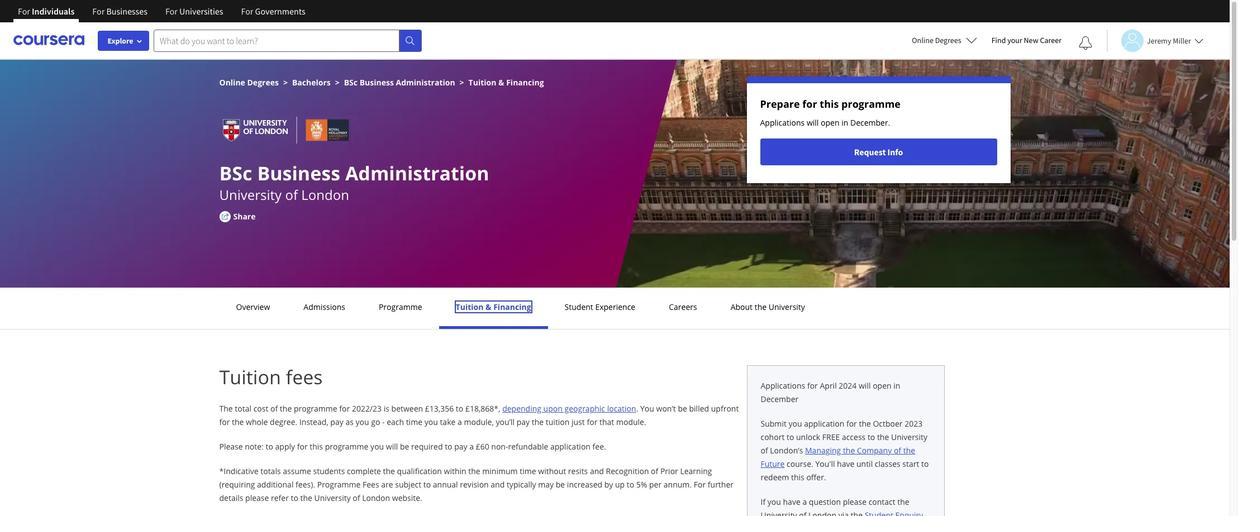 Task type: locate. For each thing, give the bounding box(es) containing it.
the down fees).
[[301, 493, 312, 504]]

resits
[[569, 466, 588, 477]]

will right "2024"
[[859, 381, 871, 391]]

pay left £60
[[455, 442, 468, 452]]

>
[[283, 77, 288, 88], [335, 77, 340, 88], [460, 77, 464, 88]]

0 horizontal spatial time
[[406, 417, 423, 428]]

have left until in the right of the page
[[838, 459, 855, 470]]

a inside "if you have a question please contact the university of london via the"
[[803, 497, 807, 508]]

application up free
[[805, 419, 845, 429]]

the left tuition
[[532, 417, 544, 428]]

0 horizontal spatial programme
[[317, 480, 361, 490]]

programme up december.
[[842, 97, 901, 111]]

2 vertical spatial a
[[803, 497, 807, 508]]

0 vertical spatial a
[[458, 417, 462, 428]]

won't
[[657, 404, 676, 414]]

complete
[[347, 466, 381, 477]]

0 vertical spatial online
[[913, 35, 934, 45]]

0 vertical spatial programme
[[379, 302, 422, 313]]

1 horizontal spatial london
[[362, 493, 390, 504]]

please note: to apply for this programme you will be required to pay a £60 non-refundable application fee.
[[219, 442, 606, 452]]

*indicative
[[219, 466, 259, 477]]

to right note:
[[266, 442, 273, 452]]

university up share "button"
[[219, 186, 282, 204]]

will
[[807, 117, 819, 128], [859, 381, 871, 391], [386, 442, 398, 452]]

of inside bsc business administration university of london
[[285, 186, 298, 204]]

tuition for fees
[[219, 365, 281, 390]]

for up access
[[847, 419, 858, 429]]

1 horizontal spatial &
[[499, 77, 505, 88]]

1 horizontal spatial business
[[360, 77, 394, 88]]

will down each
[[386, 442, 398, 452]]

0 horizontal spatial have
[[784, 497, 801, 508]]

for inside applications for april 2024 will open in december
[[808, 381, 818, 391]]

a left £60
[[470, 442, 474, 452]]

a
[[458, 417, 462, 428], [470, 442, 474, 452], [803, 497, 807, 508]]

the up degree.
[[280, 404, 292, 414]]

0 vertical spatial degrees
[[936, 35, 962, 45]]

2 vertical spatial tuition
[[219, 365, 281, 390]]

degrees left the find
[[936, 35, 962, 45]]

university inside bsc business administration university of london
[[219, 186, 282, 204]]

0 horizontal spatial online
[[219, 77, 245, 88]]

1 vertical spatial be
[[400, 442, 409, 452]]

cohort
[[761, 432, 785, 443]]

december.
[[851, 117, 891, 128]]

time inside *indicative totals assume students complete the qualification within the minimum time without resits and recognition of prior learning (requiring additional fees). programme fees are subject to annual revision and typically may be increased by up to 5% per annum. for further details please refer to the university of london website.
[[520, 466, 537, 477]]

london inside "if you have a question please contact the university of london via the"
[[809, 510, 837, 517]]

instead,
[[300, 417, 329, 428]]

applications inside applications for april 2024 will open in december
[[761, 381, 806, 391]]

the right about
[[755, 302, 767, 313]]

0 horizontal spatial &
[[486, 302, 492, 313]]

and down minimum
[[491, 480, 505, 490]]

between
[[392, 404, 423, 414]]

company
[[858, 446, 892, 456]]

bsc right bachelors link
[[344, 77, 358, 88]]

1 vertical spatial business
[[257, 160, 341, 186]]

2 vertical spatial this
[[792, 472, 805, 483]]

application up resits
[[551, 442, 591, 452]]

1 horizontal spatial please
[[843, 497, 867, 508]]

2 horizontal spatial will
[[859, 381, 871, 391]]

1 horizontal spatial >
[[335, 77, 340, 88]]

applications
[[761, 117, 805, 128], [761, 381, 806, 391]]

assume
[[283, 466, 311, 477]]

1 horizontal spatial online
[[913, 35, 934, 45]]

request info
[[855, 146, 904, 158]]

1 vertical spatial degrees
[[247, 77, 279, 88]]

module,
[[464, 417, 494, 428]]

0 vertical spatial will
[[807, 117, 819, 128]]

1 vertical spatial administration
[[345, 160, 489, 186]]

2 horizontal spatial pay
[[517, 417, 530, 428]]

1 vertical spatial this
[[310, 442, 323, 452]]

the down access
[[844, 446, 856, 456]]

1 vertical spatial will
[[859, 381, 871, 391]]

What do you want to learn? text field
[[154, 29, 400, 52]]

applications up december
[[761, 381, 806, 391]]

for left individuals
[[18, 6, 30, 17]]

of inside "if you have a question please contact the university of london via the"
[[800, 510, 807, 517]]

0 vertical spatial administration
[[396, 77, 455, 88]]

this inside course. you'll have until classes start to redeem this offer.
[[792, 472, 805, 483]]

2 horizontal spatial >
[[460, 77, 464, 88]]

you right if
[[768, 497, 782, 508]]

december
[[761, 394, 799, 405]]

university down students
[[315, 493, 351, 504]]

bsc inside bsc business administration university of london
[[219, 160, 252, 186]]

£18,868*,
[[466, 404, 501, 414]]

you
[[641, 404, 655, 414]]

banner navigation
[[9, 0, 315, 31]]

open inside applications for april 2024 will open in december
[[873, 381, 892, 391]]

be right won't
[[678, 404, 688, 414]]

access
[[842, 432, 866, 443]]

you down the total cost of the programme for 2022/23 is between £13,356 to £18,868*, depending upon geographic location
[[425, 417, 438, 428]]

bachelors
[[292, 77, 331, 88]]

please down the additional
[[245, 493, 269, 504]]

1 vertical spatial &
[[486, 302, 492, 313]]

1 vertical spatial bsc
[[219, 160, 252, 186]]

2 horizontal spatial a
[[803, 497, 807, 508]]

1 vertical spatial online
[[219, 77, 245, 88]]

show notifications image
[[1080, 36, 1093, 50]]

0 horizontal spatial a
[[458, 417, 462, 428]]

the up start
[[904, 446, 916, 456]]

if you have a question please contact the university of london via the
[[761, 497, 910, 517]]

tuition for &
[[456, 302, 484, 313]]

will down prepare for this programme
[[807, 117, 819, 128]]

to right start
[[922, 459, 929, 470]]

revision
[[460, 480, 489, 490]]

please
[[219, 442, 243, 452]]

the
[[219, 404, 233, 414]]

for left governments
[[241, 6, 253, 17]]

1 horizontal spatial programme
[[379, 302, 422, 313]]

billed
[[690, 404, 710, 414]]

0 vertical spatial london
[[301, 186, 349, 204]]

programme up instead,
[[294, 404, 338, 414]]

1 horizontal spatial open
[[873, 381, 892, 391]]

have right if
[[784, 497, 801, 508]]

to right required
[[445, 442, 453, 452]]

programme down as at bottom
[[325, 442, 369, 452]]

for up applications will open in december.
[[803, 97, 818, 111]]

0 vertical spatial and
[[590, 466, 604, 477]]

online for online degrees
[[913, 35, 934, 45]]

1 horizontal spatial degrees
[[936, 35, 962, 45]]

total
[[235, 404, 252, 414]]

1 vertical spatial time
[[520, 466, 537, 477]]

1 horizontal spatial application
[[805, 419, 845, 429]]

be inside *indicative totals assume students complete the qualification within the minimum time without resits and recognition of prior learning (requiring additional fees). programme fees are subject to annual revision and typically may be increased by up to 5% per annum. for further details please refer to the university of london website.
[[556, 480, 565, 490]]

be right may
[[556, 480, 565, 490]]

about the university link
[[728, 302, 809, 313]]

. you won't be billed upfront for the whole degree. instead, pay as you go - each time you take a module, you'll pay the tuition just for that module.
[[219, 404, 739, 428]]

you down go
[[371, 442, 384, 452]]

1 vertical spatial and
[[491, 480, 505, 490]]

the total cost of the programme for 2022/23 is between £13,356 to £18,868*, depending upon geographic location
[[219, 404, 637, 414]]

will inside applications for april 2024 will open in december
[[859, 381, 871, 391]]

2 vertical spatial will
[[386, 442, 398, 452]]

for
[[803, 97, 818, 111], [808, 381, 818, 391], [340, 404, 350, 414], [219, 417, 230, 428], [587, 417, 598, 428], [847, 419, 858, 429], [297, 442, 308, 452]]

online inside popup button
[[913, 35, 934, 45]]

for individuals
[[18, 6, 75, 17]]

subject
[[395, 480, 422, 490]]

1 horizontal spatial in
[[894, 381, 901, 391]]

have inside course. you'll have until classes start to redeem this offer.
[[838, 459, 855, 470]]

2 > from the left
[[335, 77, 340, 88]]

have inside "if you have a question please contact the university of london via the"
[[784, 497, 801, 508]]

up
[[616, 480, 625, 490]]

0 horizontal spatial degrees
[[247, 77, 279, 88]]

1 vertical spatial in
[[894, 381, 901, 391]]

depending
[[503, 404, 542, 414]]

a right take on the left of page
[[458, 417, 462, 428]]

the down octboer
[[878, 432, 890, 443]]

0 horizontal spatial open
[[821, 117, 840, 128]]

refer
[[271, 493, 289, 504]]

1 horizontal spatial time
[[520, 466, 537, 477]]

1 vertical spatial london
[[362, 493, 390, 504]]

this
[[820, 97, 839, 111], [310, 442, 323, 452], [792, 472, 805, 483]]

for right just at the left
[[587, 417, 598, 428]]

this down instead,
[[310, 442, 323, 452]]

for left universities
[[165, 6, 178, 17]]

0 vertical spatial &
[[499, 77, 505, 88]]

the
[[755, 302, 767, 313], [280, 404, 292, 414], [232, 417, 244, 428], [532, 417, 544, 428], [860, 419, 872, 429], [878, 432, 890, 443], [844, 446, 856, 456], [904, 446, 916, 456], [383, 466, 395, 477], [469, 466, 481, 477], [301, 493, 312, 504], [898, 497, 910, 508], [851, 510, 863, 517]]

this up applications will open in december.
[[820, 97, 839, 111]]

0 horizontal spatial this
[[310, 442, 323, 452]]

pay down "depending"
[[517, 417, 530, 428]]

for left businesses
[[92, 6, 105, 17]]

in down prepare for this programme
[[842, 117, 849, 128]]

1 horizontal spatial this
[[792, 472, 805, 483]]

start
[[903, 459, 920, 470]]

applications for applications for april 2024 will open in december
[[761, 381, 806, 391]]

university down 2023
[[892, 432, 928, 443]]

open right "2024"
[[873, 381, 892, 391]]

0 horizontal spatial in
[[842, 117, 849, 128]]

business inside bsc business administration university of london
[[257, 160, 341, 186]]

a inside . you won't be billed upfront for the whole degree. instead, pay as you go - each time you take a module, you'll pay the tuition just for that module.
[[458, 417, 462, 428]]

take
[[440, 417, 456, 428]]

1 vertical spatial a
[[470, 442, 474, 452]]

the up revision
[[469, 466, 481, 477]]

1 > from the left
[[283, 77, 288, 88]]

to
[[456, 404, 464, 414], [787, 432, 795, 443], [868, 432, 876, 443], [266, 442, 273, 452], [445, 442, 453, 452], [922, 459, 929, 470], [424, 480, 431, 490], [627, 480, 635, 490], [291, 493, 299, 504]]

london inside bsc business administration university of london
[[301, 186, 349, 204]]

2 horizontal spatial london
[[809, 510, 837, 517]]

students
[[313, 466, 345, 477]]

a left question
[[803, 497, 807, 508]]

pay left as at bottom
[[331, 417, 344, 428]]

online degrees link
[[219, 77, 279, 88]]

for right apply
[[297, 442, 308, 452]]

None search field
[[154, 29, 422, 52]]

-
[[382, 417, 385, 428]]

request
[[855, 146, 886, 158]]

tuition & financing
[[456, 302, 531, 313]]

to right up
[[627, 480, 635, 490]]

degrees down what do you want to learn? text box
[[247, 77, 279, 88]]

are
[[381, 480, 393, 490]]

overview link
[[233, 302, 274, 313]]

application inside submit you application for the octboer 2023 cohort to unlock free access to the university of london's
[[805, 419, 845, 429]]

2 horizontal spatial be
[[678, 404, 688, 414]]

find your new career link
[[987, 34, 1068, 48]]

0 horizontal spatial please
[[245, 493, 269, 504]]

0 vertical spatial have
[[838, 459, 855, 470]]

&
[[499, 77, 505, 88], [486, 302, 492, 313]]

programme inside *indicative totals assume students complete the qualification within the minimum time without resits and recognition of prior learning (requiring additional fees). programme fees are subject to annual revision and typically may be increased by up to 5% per annum. for further details please refer to the university of london website.
[[317, 480, 361, 490]]

have for you'll
[[838, 459, 855, 470]]

1 vertical spatial tuition
[[456, 302, 484, 313]]

.
[[637, 404, 639, 414]]

the right via on the bottom
[[851, 510, 863, 517]]

fees
[[286, 365, 323, 390]]

student experience link
[[562, 302, 639, 313]]

time up typically
[[520, 466, 537, 477]]

is
[[384, 404, 390, 414]]

request info button
[[761, 139, 998, 165]]

london
[[301, 186, 349, 204], [362, 493, 390, 504], [809, 510, 837, 517]]

university down if
[[761, 510, 798, 517]]

unlock
[[797, 432, 821, 443]]

for for businesses
[[92, 6, 105, 17]]

please up via on the bottom
[[843, 497, 867, 508]]

be left required
[[400, 442, 409, 452]]

note:
[[245, 442, 264, 452]]

online degrees button
[[904, 28, 987, 53]]

0 vertical spatial financing
[[507, 77, 544, 88]]

bsc up share
[[219, 160, 252, 186]]

degrees inside online degrees popup button
[[936, 35, 962, 45]]

for for universities
[[165, 6, 178, 17]]

1 horizontal spatial be
[[556, 480, 565, 490]]

0 horizontal spatial >
[[283, 77, 288, 88]]

in inside applications for april 2024 will open in december
[[894, 381, 901, 391]]

0 vertical spatial application
[[805, 419, 845, 429]]

you up unlock
[[789, 419, 803, 429]]

have
[[838, 459, 855, 470], [784, 497, 801, 508]]

1 horizontal spatial will
[[807, 117, 819, 128]]

for down learning
[[694, 480, 706, 490]]

refundable
[[508, 442, 549, 452]]

please
[[245, 493, 269, 504], [843, 497, 867, 508]]

until
[[857, 459, 873, 470]]

0 vertical spatial applications
[[761, 117, 805, 128]]

2 vertical spatial london
[[809, 510, 837, 517]]

0 horizontal spatial business
[[257, 160, 341, 186]]

tuition
[[469, 77, 497, 88], [456, 302, 484, 313], [219, 365, 281, 390]]

0 horizontal spatial application
[[551, 442, 591, 452]]

applications for applications will open in december.
[[761, 117, 805, 128]]

2 horizontal spatial this
[[820, 97, 839, 111]]

to down the qualification
[[424, 480, 431, 490]]

course. you'll have until classes start to redeem this offer.
[[761, 459, 929, 483]]

managing
[[806, 446, 842, 456]]

each
[[387, 417, 404, 428]]

0 horizontal spatial london
[[301, 186, 349, 204]]

1 vertical spatial applications
[[761, 381, 806, 391]]

cost
[[254, 404, 269, 414]]

for left april
[[808, 381, 818, 391]]

0 vertical spatial time
[[406, 417, 423, 428]]

university of london image
[[219, 117, 354, 144]]

to inside course. you'll have until classes start to redeem this offer.
[[922, 459, 929, 470]]

jeremy miller
[[1148, 36, 1192, 46]]

degree.
[[270, 417, 298, 428]]

student experience
[[565, 302, 636, 313]]

future
[[761, 459, 785, 470]]

in up octboer
[[894, 381, 901, 391]]

0 horizontal spatial pay
[[331, 417, 344, 428]]

new
[[1025, 35, 1039, 45]]

3 > from the left
[[460, 77, 464, 88]]

administration
[[396, 77, 455, 88], [345, 160, 489, 186]]

this down course.
[[792, 472, 805, 483]]

1 horizontal spatial bsc
[[344, 77, 358, 88]]

and up increased
[[590, 466, 604, 477]]

1 horizontal spatial have
[[838, 459, 855, 470]]

0 horizontal spatial and
[[491, 480, 505, 490]]

the up access
[[860, 419, 872, 429]]

2 vertical spatial be
[[556, 480, 565, 490]]

1 vertical spatial have
[[784, 497, 801, 508]]

to right £13,356
[[456, 404, 464, 414]]

1 vertical spatial open
[[873, 381, 892, 391]]

1 vertical spatial programme
[[317, 480, 361, 490]]

0 vertical spatial be
[[678, 404, 688, 414]]

online for online degrees > bachelors > bsc business administration > tuition & financing
[[219, 77, 245, 88]]

time down "between"
[[406, 417, 423, 428]]

time
[[406, 417, 423, 428], [520, 466, 537, 477]]

applications down the 'prepare'
[[761, 117, 805, 128]]

open down prepare for this programme
[[821, 117, 840, 128]]

1 horizontal spatial pay
[[455, 442, 468, 452]]

business
[[360, 77, 394, 88], [257, 160, 341, 186]]

open
[[821, 117, 840, 128], [873, 381, 892, 391]]

0 horizontal spatial bsc
[[219, 160, 252, 186]]



Task type: describe. For each thing, give the bounding box(es) containing it.
degrees for online degrees > bachelors > bsc business administration > tuition & financing
[[247, 77, 279, 88]]

tuition
[[546, 417, 570, 428]]

jeremy
[[1148, 36, 1172, 46]]

fees).
[[296, 480, 315, 490]]

1 horizontal spatial and
[[590, 466, 604, 477]]

2023
[[905, 419, 923, 429]]

explore
[[108, 36, 133, 46]]

annum.
[[664, 480, 692, 490]]

bachelors link
[[292, 77, 331, 88]]

be inside . you won't be billed upfront for the whole degree. instead, pay as you go - each time you take a module, you'll pay the tuition just for that module.
[[678, 404, 688, 414]]

0 horizontal spatial be
[[400, 442, 409, 452]]

university inside "if you have a question please contact the university of london via the"
[[761, 510, 798, 517]]

learning
[[681, 466, 713, 477]]

programme link
[[376, 302, 426, 313]]

degrees for online degrees
[[936, 35, 962, 45]]

university inside submit you application for the octboer 2023 cohort to unlock free access to the university of london's
[[892, 432, 928, 443]]

apply
[[275, 442, 295, 452]]

offer.
[[807, 472, 827, 483]]

0 horizontal spatial will
[[386, 442, 398, 452]]

please inside *indicative totals assume students complete the qualification within the minimum time without resits and recognition of prior learning (requiring additional fees). programme fees are subject to annual revision and typically may be increased by up to 5% per annum. for further details please refer to the university of london website.
[[245, 493, 269, 504]]

that
[[600, 417, 615, 428]]

just
[[572, 417, 585, 428]]

prepare for this programme
[[761, 97, 901, 111]]

administration inside bsc business administration university of london
[[345, 160, 489, 186]]

info
[[888, 146, 904, 158]]

online degrees > bachelors > bsc business administration > tuition & financing
[[219, 77, 544, 88]]

depending upon geographic location link
[[503, 404, 637, 414]]

question
[[809, 497, 841, 508]]

2024
[[839, 381, 857, 391]]

admissions link
[[300, 302, 349, 313]]

please inside "if you have a question please contact the university of london via the"
[[843, 497, 867, 508]]

university right about
[[769, 302, 806, 313]]

find
[[992, 35, 1007, 45]]

0 vertical spatial this
[[820, 97, 839, 111]]

businesses
[[106, 6, 148, 17]]

individuals
[[32, 6, 75, 17]]

overview
[[236, 302, 270, 313]]

1 vertical spatial programme
[[294, 404, 338, 414]]

london inside *indicative totals assume students complete the qualification within the minimum time without resits and recognition of prior learning (requiring additional fees). programme fees are subject to annual revision and typically may be increased by up to 5% per annum. for further details please refer to the university of london website.
[[362, 493, 390, 504]]

0 vertical spatial open
[[821, 117, 840, 128]]

of inside submit you application for the octboer 2023 cohort to unlock free access to the university of london's
[[761, 446, 769, 456]]

universities
[[179, 6, 223, 17]]

upfront
[[712, 404, 739, 414]]

you inside "if you have a question please contact the university of london via the"
[[768, 497, 782, 508]]

you right as at bottom
[[356, 417, 369, 428]]

managing the company of the future
[[761, 446, 916, 470]]

share
[[233, 211, 256, 222]]

have for you
[[784, 497, 801, 508]]

1 horizontal spatial a
[[470, 442, 474, 452]]

1 vertical spatial application
[[551, 442, 591, 452]]

0 vertical spatial business
[[360, 77, 394, 88]]

for down the on the left bottom
[[219, 417, 230, 428]]

£13,356
[[425, 404, 454, 414]]

for up as at bottom
[[340, 404, 350, 414]]

geographic
[[565, 404, 605, 414]]

non-
[[492, 442, 508, 452]]

per
[[650, 480, 662, 490]]

whole
[[246, 417, 268, 428]]

about
[[731, 302, 753, 313]]

5%
[[637, 480, 648, 490]]

recognition
[[606, 466, 649, 477]]

to right refer
[[291, 493, 299, 504]]

april
[[820, 381, 837, 391]]

admissions
[[304, 302, 345, 313]]

qualification
[[397, 466, 442, 477]]

bsc business administration university of london
[[219, 160, 489, 204]]

as
[[346, 417, 354, 428]]

career
[[1041, 35, 1062, 45]]

details
[[219, 493, 243, 504]]

0 vertical spatial tuition
[[469, 77, 497, 88]]

for universities
[[165, 6, 223, 17]]

£60
[[476, 442, 490, 452]]

module.
[[617, 417, 647, 428]]

submit
[[761, 419, 787, 429]]

tuition fees
[[219, 365, 323, 390]]

within
[[444, 466, 467, 477]]

time inside . you won't be billed upfront for the whole degree. instead, pay as you go - each time you take a module, you'll pay the tuition just for that module.
[[406, 417, 423, 428]]

the down total in the left of the page
[[232, 417, 244, 428]]

coursera image
[[13, 31, 84, 49]]

without
[[539, 466, 566, 477]]

applications for april 2024 will open in december
[[761, 381, 901, 405]]

2 vertical spatial programme
[[325, 442, 369, 452]]

fees
[[363, 480, 379, 490]]

the up are
[[383, 466, 395, 477]]

if
[[761, 497, 766, 508]]

for inside *indicative totals assume students complete the qualification within the minimum time without resits and recognition of prior learning (requiring additional fees). programme fees are subject to annual revision and typically may be increased by up to 5% per annum. for further details please refer to the university of london website.
[[694, 480, 706, 490]]

you'll
[[496, 417, 515, 428]]

you inside submit you application for the octboer 2023 cohort to unlock free access to the university of london's
[[789, 419, 803, 429]]

course.
[[787, 459, 814, 470]]

go
[[371, 417, 380, 428]]

increased
[[567, 480, 603, 490]]

your
[[1008, 35, 1023, 45]]

the right contact
[[898, 497, 910, 508]]

jeremy miller button
[[1108, 29, 1204, 52]]

you'll
[[816, 459, 836, 470]]

for inside submit you application for the octboer 2023 cohort to unlock free access to the university of london's
[[847, 419, 858, 429]]

annual
[[433, 480, 458, 490]]

about the university
[[731, 302, 806, 313]]

for for governments
[[241, 6, 253, 17]]

university inside *indicative totals assume students complete the qualification within the minimum time without resits and recognition of prior learning (requiring additional fees). programme fees are subject to annual revision and typically may be increased by up to 5% per annum. for further details please refer to the university of london website.
[[315, 493, 351, 504]]

miller
[[1174, 36, 1192, 46]]

to up company
[[868, 432, 876, 443]]

online degrees
[[913, 35, 962, 45]]

for for individuals
[[18, 6, 30, 17]]

find your new career
[[992, 35, 1062, 45]]

london's
[[771, 446, 804, 456]]

0 vertical spatial bsc
[[344, 77, 358, 88]]

applications will open in december.
[[761, 117, 891, 128]]

fee.
[[593, 442, 606, 452]]

0 vertical spatial in
[[842, 117, 849, 128]]

bsc business administration link
[[344, 77, 455, 88]]

0 vertical spatial programme
[[842, 97, 901, 111]]

1 vertical spatial financing
[[494, 302, 531, 313]]

via
[[839, 510, 849, 517]]

typically
[[507, 480, 537, 490]]

(requiring
[[219, 480, 255, 490]]

redeem
[[761, 472, 790, 483]]

of inside managing the company of the future
[[894, 446, 902, 456]]

tuition & financing link
[[453, 302, 535, 313]]

to up london's
[[787, 432, 795, 443]]

2022/23
[[352, 404, 382, 414]]



Task type: vqa. For each thing, say whether or not it's contained in the screenshot.
right and
yes



